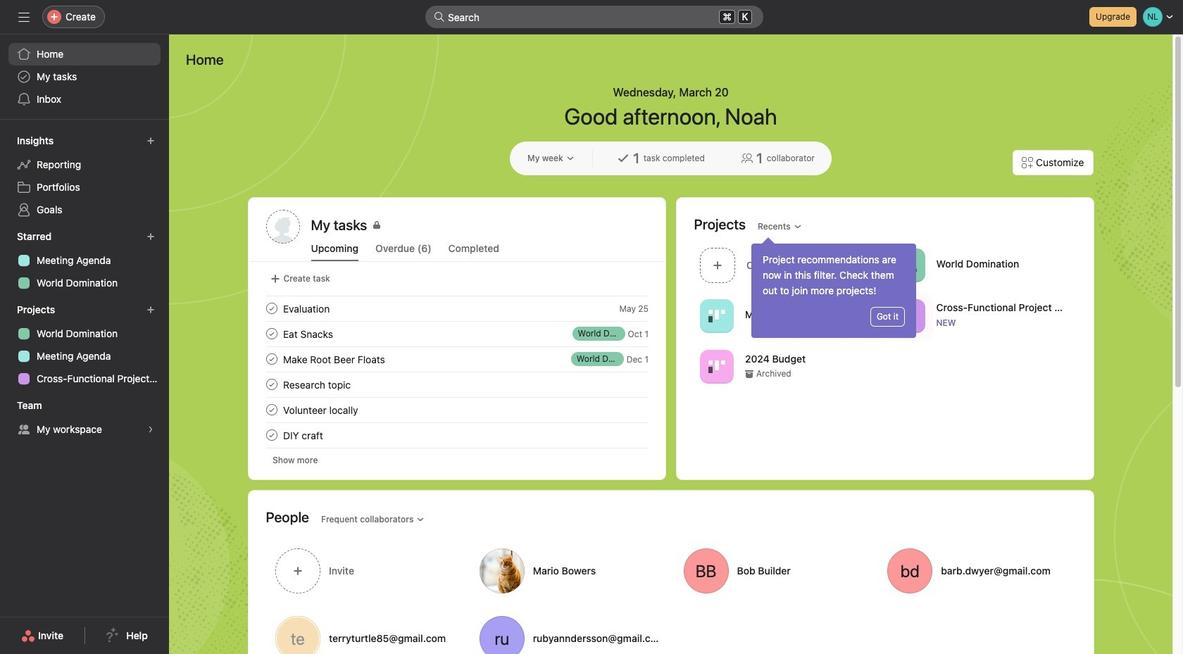 Task type: describe. For each thing, give the bounding box(es) containing it.
2 board image from the top
[[708, 358, 725, 375]]

new insights image
[[147, 137, 155, 145]]

add profile photo image
[[266, 210, 300, 244]]

2 mark complete checkbox from the top
[[263, 351, 280, 368]]

1 board image from the top
[[708, 307, 725, 324]]

see details, my workspace image
[[147, 425, 155, 434]]

3 mark complete image from the top
[[263, 401, 280, 418]]

2 mark complete image from the top
[[263, 351, 280, 368]]

4 mark complete image from the top
[[263, 427, 280, 444]]

rocket image
[[899, 257, 916, 274]]

1 mark complete image from the top
[[263, 325, 280, 342]]

Search tasks, projects, and more text field
[[425, 6, 764, 28]]



Task type: vqa. For each thing, say whether or not it's contained in the screenshot.
Project content
no



Task type: locate. For each thing, give the bounding box(es) containing it.
mark complete image
[[263, 300, 280, 317], [263, 376, 280, 393]]

1 mark complete checkbox from the top
[[263, 325, 280, 342]]

teams element
[[0, 393, 169, 444]]

mark complete image
[[263, 325, 280, 342], [263, 351, 280, 368], [263, 401, 280, 418], [263, 427, 280, 444]]

1 mark complete image from the top
[[263, 300, 280, 317]]

starred element
[[0, 224, 169, 297]]

global element
[[0, 35, 169, 119]]

1 vertical spatial board image
[[708, 358, 725, 375]]

prominent image
[[434, 11, 445, 23]]

tooltip
[[752, 239, 916, 338]]

1 vertical spatial mark complete image
[[263, 376, 280, 393]]

2 mark complete image from the top
[[263, 376, 280, 393]]

4 mark complete checkbox from the top
[[263, 427, 280, 444]]

add items to starred image
[[147, 232, 155, 241]]

new project or portfolio image
[[147, 306, 155, 314]]

2 mark complete checkbox from the top
[[263, 376, 280, 393]]

Mark complete checkbox
[[263, 300, 280, 317], [263, 376, 280, 393]]

0 vertical spatial mark complete image
[[263, 300, 280, 317]]

hide sidebar image
[[18, 11, 30, 23]]

board image
[[708, 307, 725, 324], [708, 358, 725, 375]]

list item
[[694, 244, 885, 287], [249, 296, 665, 321], [249, 321, 665, 347], [249, 347, 665, 372], [249, 372, 665, 397], [249, 423, 665, 448]]

1 mark complete checkbox from the top
[[263, 300, 280, 317]]

line_and_symbols image
[[899, 307, 916, 324]]

0 vertical spatial board image
[[708, 307, 725, 324]]

3 mark complete checkbox from the top
[[263, 401, 280, 418]]

Mark complete checkbox
[[263, 325, 280, 342], [263, 351, 280, 368], [263, 401, 280, 418], [263, 427, 280, 444]]

insights element
[[0, 128, 169, 224]]

None field
[[425, 6, 764, 28]]

1 vertical spatial mark complete checkbox
[[263, 376, 280, 393]]

projects element
[[0, 297, 169, 393]]

0 vertical spatial mark complete checkbox
[[263, 300, 280, 317]]



